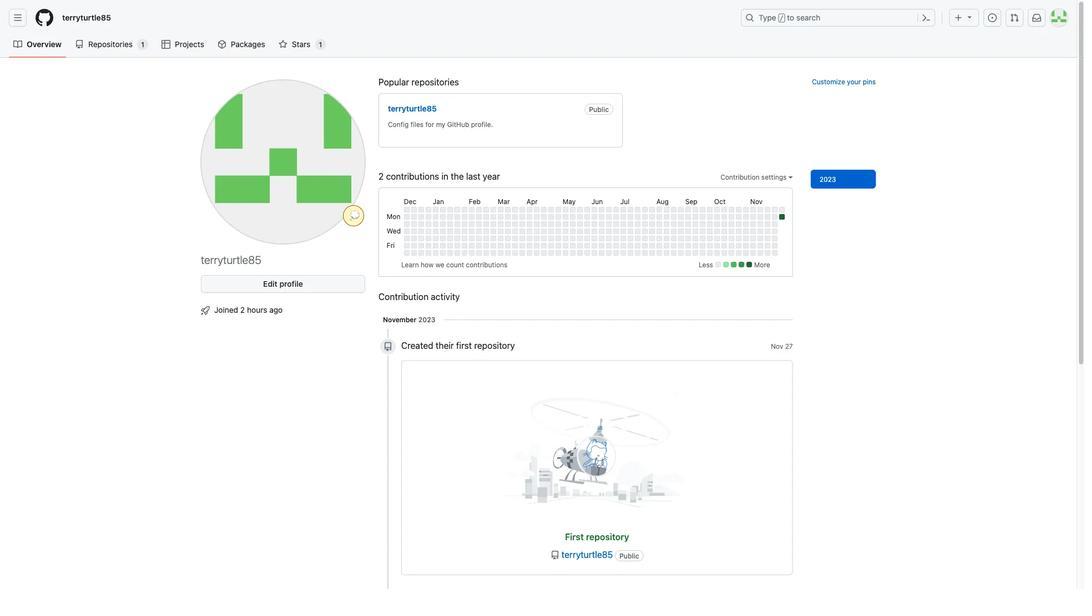 Task type: describe. For each thing, give the bounding box(es) containing it.
27
[[786, 343, 793, 351]]

nov 27 link
[[771, 342, 793, 352]]

first
[[565, 532, 584, 543]]

how
[[421, 261, 434, 269]]

plus image
[[955, 13, 964, 22]]

last
[[466, 171, 481, 182]]

packages
[[231, 40, 265, 49]]

1 horizontal spatial public
[[620, 553, 640, 560]]

git pull request image
[[1011, 13, 1020, 22]]

terryturtle85 up joined
[[201, 253, 262, 266]]

ago
[[269, 305, 283, 315]]

star image
[[279, 40, 288, 49]]

💭
[[350, 210, 358, 221]]

2023 link
[[811, 170, 876, 189]]

repositories
[[88, 40, 133, 49]]

overview link
[[9, 36, 66, 53]]

1 horizontal spatial terryturtle85 link
[[388, 104, 437, 113]]

jun
[[592, 198, 603, 205]]

edit
[[263, 280, 278, 289]]

profile
[[280, 280, 303, 289]]

activity
[[431, 292, 460, 302]]

edit profile button
[[201, 275, 365, 293]]

0 horizontal spatial terryturtle85 link
[[58, 9, 115, 27]]

jan
[[433, 198, 444, 205]]

less
[[699, 261, 714, 269]]

aug
[[657, 198, 669, 205]]

learn how we count contributions link
[[402, 261, 508, 269]]

sep
[[686, 198, 698, 205]]

0 horizontal spatial public
[[589, 105, 609, 113]]

1 vertical spatial 2
[[240, 305, 245, 315]]

contribution settings
[[721, 173, 789, 181]]

notifications image
[[1033, 13, 1042, 22]]

year
[[483, 171, 500, 182]]

0 vertical spatial 2
[[379, 171, 384, 182]]

/
[[780, 14, 784, 22]]

command palette image
[[922, 13, 931, 22]]

projects
[[175, 40, 204, 49]]

may
[[563, 198, 576, 205]]

wed
[[387, 227, 401, 235]]

contribution activity
[[379, 292, 460, 302]]

terryturtle85 up files
[[388, 104, 437, 113]]

we
[[436, 261, 445, 269]]

change your avatar image
[[201, 80, 365, 244]]

to
[[788, 13, 795, 22]]

learn how we count contributions
[[402, 261, 508, 269]]

mar
[[498, 198, 510, 205]]

november 2023
[[383, 316, 436, 324]]

issue opened image
[[989, 13, 997, 22]]

oct
[[715, 198, 726, 205]]

config files for my github profile.
[[388, 120, 493, 128]]

nov 27
[[771, 343, 793, 351]]

in
[[442, 171, 449, 182]]

pins
[[863, 78, 876, 86]]

mon
[[387, 213, 401, 220]]

projects link
[[157, 36, 209, 53]]

the
[[451, 171, 464, 182]]

dec
[[404, 198, 417, 205]]

created
[[402, 341, 434, 351]]

jul
[[621, 198, 630, 205]]

my
[[436, 120, 446, 128]]

nov for nov 27
[[771, 343, 784, 351]]



Task type: vqa. For each thing, say whether or not it's contained in the screenshot.
Packages
yes



Task type: locate. For each thing, give the bounding box(es) containing it.
overview
[[27, 40, 62, 49]]

1 for repositories
[[141, 41, 144, 48]]

repo image left repositories
[[75, 40, 84, 49]]

2 horizontal spatial terryturtle85 link
[[562, 549, 613, 562]]

0 horizontal spatial 2
[[240, 305, 245, 315]]

files
[[411, 120, 424, 128]]

1 for stars
[[319, 41, 322, 48]]

terryturtle85 link up repositories
[[58, 9, 115, 27]]

0 horizontal spatial 2023
[[419, 316, 436, 324]]

terryturtle85 link up files
[[388, 104, 437, 113]]

1 horizontal spatial contribution
[[721, 173, 760, 181]]

1 horizontal spatial nov
[[771, 343, 784, 351]]

1 right stars
[[319, 41, 322, 48]]

nov inside nov 27 link
[[771, 343, 784, 351]]

type
[[759, 13, 777, 22]]

terryturtle85
[[62, 13, 111, 22], [388, 104, 437, 113], [201, 253, 262, 266], [562, 550, 613, 561]]

0 horizontal spatial 1
[[141, 41, 144, 48]]

nov down contribution settings popup button at the top right
[[751, 198, 763, 205]]

1 horizontal spatial 1
[[319, 41, 322, 48]]

1 left table "image"
[[141, 41, 144, 48]]

contribution for contribution settings
[[721, 173, 760, 181]]

2023 down 'contribution activity'
[[419, 316, 436, 324]]

contributions up dec
[[386, 171, 439, 182]]

💭 button
[[348, 210, 359, 222]]

repo image left "created"
[[384, 343, 393, 351]]

for
[[426, 120, 434, 128]]

1
[[141, 41, 144, 48], [319, 41, 322, 48]]

contribution up november
[[379, 292, 429, 302]]

0 vertical spatial contribution
[[721, 173, 760, 181]]

triangle down image
[[966, 12, 975, 21]]

search
[[797, 13, 821, 22]]

1 horizontal spatial contributions
[[466, 261, 508, 269]]

packages link
[[213, 36, 270, 53]]

grid containing dec
[[385, 195, 787, 258]]

popular
[[379, 77, 409, 87]]

popular repositories
[[379, 77, 459, 87]]

nov for nov
[[751, 198, 763, 205]]

their
[[436, 341, 454, 351]]

contribution
[[721, 173, 760, 181], [379, 292, 429, 302]]

joined
[[214, 305, 238, 315]]

1 horizontal spatial 2023
[[820, 175, 837, 183]]

type / to search
[[759, 13, 821, 22]]

2023 right settings
[[820, 175, 837, 183]]

2023
[[820, 175, 837, 183], [419, 316, 436, 324]]

terryturtle85 link down first repository
[[562, 549, 613, 562]]

first
[[457, 341, 472, 351]]

joined 2 hours ago
[[214, 305, 283, 315]]

terryturtle85 link
[[58, 9, 115, 27], [388, 104, 437, 113], [562, 549, 613, 562]]

config
[[388, 120, 409, 128]]

cell
[[404, 207, 410, 213], [411, 207, 417, 213], [419, 207, 424, 213], [426, 207, 431, 213], [433, 207, 439, 213], [440, 207, 446, 213], [448, 207, 453, 213], [455, 207, 460, 213], [462, 207, 468, 213], [469, 207, 475, 213], [476, 207, 482, 213], [484, 207, 489, 213], [491, 207, 496, 213], [498, 207, 504, 213], [505, 207, 511, 213], [513, 207, 518, 213], [520, 207, 525, 213], [527, 207, 533, 213], [534, 207, 540, 213], [541, 207, 547, 213], [549, 207, 554, 213], [556, 207, 561, 213], [563, 207, 569, 213], [570, 207, 576, 213], [577, 207, 583, 213], [585, 207, 590, 213], [592, 207, 597, 213], [599, 207, 605, 213], [606, 207, 612, 213], [614, 207, 619, 213], [621, 207, 626, 213], [628, 207, 634, 213], [635, 207, 641, 213], [642, 207, 648, 213], [650, 207, 655, 213], [657, 207, 662, 213], [664, 207, 670, 213], [671, 207, 677, 213], [679, 207, 684, 213], [686, 207, 691, 213], [693, 207, 699, 213], [700, 207, 706, 213], [707, 207, 713, 213], [715, 207, 720, 213], [722, 207, 727, 213], [729, 207, 735, 213], [736, 207, 742, 213], [744, 207, 749, 213], [751, 207, 756, 213], [758, 207, 764, 213], [765, 207, 771, 213], [772, 207, 778, 213], [780, 207, 785, 213], [404, 214, 410, 220], [411, 214, 417, 220], [419, 214, 424, 220], [426, 214, 431, 220], [433, 214, 439, 220], [440, 214, 446, 220], [448, 214, 453, 220], [455, 214, 460, 220], [462, 214, 468, 220], [469, 214, 475, 220], [476, 214, 482, 220], [484, 214, 489, 220], [491, 214, 496, 220], [498, 214, 504, 220], [505, 214, 511, 220], [513, 214, 518, 220], [520, 214, 525, 220], [527, 214, 533, 220], [534, 214, 540, 220], [541, 214, 547, 220], [549, 214, 554, 220], [556, 214, 561, 220], [563, 214, 569, 220], [570, 214, 576, 220], [577, 214, 583, 220], [585, 214, 590, 220], [592, 214, 597, 220], [599, 214, 605, 220], [606, 214, 612, 220], [614, 214, 619, 220], [621, 214, 626, 220], [628, 214, 634, 220], [635, 214, 641, 220], [642, 214, 648, 220], [650, 214, 655, 220], [657, 214, 662, 220], [664, 214, 670, 220], [671, 214, 677, 220], [679, 214, 684, 220], [686, 214, 691, 220], [693, 214, 699, 220], [700, 214, 706, 220], [707, 214, 713, 220], [715, 214, 720, 220], [722, 214, 727, 220], [729, 214, 735, 220], [736, 214, 742, 220], [744, 214, 749, 220], [751, 214, 756, 220], [758, 214, 764, 220], [765, 214, 771, 220], [772, 214, 778, 220], [780, 214, 785, 220], [404, 221, 410, 227], [411, 221, 417, 227], [419, 221, 424, 227], [426, 221, 431, 227], [433, 221, 439, 227], [440, 221, 446, 227], [448, 221, 453, 227], [455, 221, 460, 227], [462, 221, 468, 227], [469, 221, 475, 227], [476, 221, 482, 227], [484, 221, 489, 227], [491, 221, 496, 227], [498, 221, 504, 227], [505, 221, 511, 227], [513, 221, 518, 227], [520, 221, 525, 227], [527, 221, 533, 227], [534, 221, 540, 227], [541, 221, 547, 227], [549, 221, 554, 227], [556, 221, 561, 227], [563, 221, 569, 227], [577, 221, 583, 227], [585, 221, 590, 227], [592, 221, 597, 227], [599, 221, 605, 227], [606, 221, 612, 227], [614, 221, 619, 227], [621, 221, 626, 227], [628, 221, 634, 227], [635, 221, 641, 227], [642, 221, 648, 227], [650, 221, 655, 227], [657, 221, 662, 227], [664, 221, 670, 227], [671, 221, 677, 227], [679, 221, 684, 227], [693, 221, 699, 227], [700, 221, 706, 227], [707, 221, 713, 227], [722, 221, 727, 227], [729, 221, 735, 227], [736, 221, 742, 227], [744, 221, 749, 227], [751, 221, 756, 227], [758, 221, 764, 227], [765, 221, 771, 227], [772, 221, 778, 227], [404, 229, 410, 234], [411, 229, 417, 234], [419, 229, 424, 234], [426, 229, 431, 234], [433, 229, 439, 234], [440, 229, 446, 234], [448, 229, 453, 234], [455, 229, 460, 234], [462, 229, 468, 234], [469, 229, 475, 234], [476, 229, 482, 234], [484, 229, 489, 234], [491, 229, 496, 234], [498, 229, 504, 234], [505, 229, 511, 234], [513, 229, 518, 234], [520, 229, 525, 234], [527, 229, 533, 234], [534, 229, 540, 234], [541, 229, 547, 234], [549, 229, 554, 234], [556, 229, 561, 234], [563, 229, 569, 234], [570, 229, 576, 234], [577, 229, 583, 234], [585, 229, 590, 234], [592, 229, 597, 234], [599, 229, 605, 234], [606, 229, 612, 234], [614, 229, 619, 234], [621, 229, 626, 234], [628, 229, 634, 234], [635, 229, 641, 234], [642, 229, 648, 234], [650, 229, 655, 234], [657, 229, 662, 234], [664, 229, 670, 234], [671, 229, 677, 234], [679, 229, 684, 234], [686, 229, 691, 234], [693, 229, 699, 234], [700, 229, 706, 234], [707, 229, 713, 234], [715, 229, 720, 234], [722, 229, 727, 234], [729, 229, 735, 234], [736, 229, 742, 234], [744, 229, 749, 234], [751, 229, 756, 234], [758, 229, 764, 234], [765, 229, 771, 234], [772, 229, 778, 234], [404, 236, 410, 241], [411, 236, 417, 241], [419, 236, 424, 241], [426, 236, 431, 241], [433, 236, 439, 241], [440, 236, 446, 241], [448, 236, 453, 241], [455, 236, 460, 241], [462, 236, 468, 241], [469, 236, 475, 241], [476, 236, 482, 241], [484, 236, 489, 241], [491, 236, 496, 241], [498, 236, 504, 241], [505, 236, 511, 241], [513, 236, 518, 241], [520, 236, 525, 241], [527, 236, 533, 241], [534, 236, 540, 241], [541, 236, 547, 241], [549, 236, 554, 241], [556, 236, 561, 241], [563, 236, 569, 241], [570, 236, 576, 241], [577, 236, 583, 241], [585, 236, 590, 241], [592, 236, 597, 241], [599, 236, 605, 241], [606, 236, 612, 241], [614, 236, 619, 241], [621, 236, 626, 241], [628, 236, 634, 241], [635, 236, 641, 241], [642, 236, 648, 241], [650, 236, 655, 241], [657, 236, 662, 241], [664, 236, 670, 241], [671, 236, 677, 241], [679, 236, 684, 241], [686, 236, 691, 241], [693, 236, 699, 241], [700, 236, 706, 241], [707, 236, 713, 241], [715, 236, 720, 241], [722, 236, 727, 241], [729, 236, 735, 241], [736, 236, 742, 241], [744, 236, 749, 241], [751, 236, 756, 241], [758, 236, 764, 241], [765, 236, 771, 241], [772, 236, 778, 241], [404, 243, 410, 249], [411, 243, 417, 249], [419, 243, 424, 249], [426, 243, 431, 249], [433, 243, 439, 249], [440, 243, 446, 249], [448, 243, 453, 249], [455, 243, 460, 249], [462, 243, 468, 249], [469, 243, 475, 249], [476, 243, 482, 249], [484, 243, 489, 249], [491, 243, 496, 249], [498, 243, 504, 249], [505, 243, 511, 249], [513, 243, 518, 249], [520, 243, 525, 249], [527, 243, 533, 249], [534, 243, 540, 249], [541, 243, 547, 249], [549, 243, 554, 249], [556, 243, 561, 249], [563, 243, 569, 249], [570, 243, 576, 249], [577, 243, 583, 249], [585, 243, 590, 249], [592, 243, 597, 249], [599, 243, 605, 249], [606, 243, 612, 249], [614, 243, 619, 249], [621, 243, 626, 249], [628, 243, 634, 249], [635, 243, 641, 249], [642, 243, 648, 249], [650, 243, 655, 249], [657, 243, 662, 249], [664, 243, 670, 249], [671, 243, 677, 249], [679, 243, 684, 249], [686, 243, 691, 249], [693, 243, 699, 249], [700, 243, 706, 249], [707, 243, 713, 249], [715, 243, 720, 249], [722, 243, 727, 249], [729, 243, 735, 249], [736, 243, 742, 249], [744, 243, 749, 249], [751, 243, 756, 249], [758, 243, 764, 249], [765, 243, 771, 249], [772, 243, 778, 249], [404, 250, 410, 256], [411, 250, 417, 256], [419, 250, 424, 256], [433, 250, 439, 256], [440, 250, 446, 256], [448, 250, 453, 256], [455, 250, 460, 256], [462, 250, 468, 256], [469, 250, 475, 256], [476, 250, 482, 256], [484, 250, 489, 256], [491, 250, 496, 256], [498, 250, 504, 256], [505, 250, 511, 256], [513, 250, 518, 256], [520, 250, 525, 256], [527, 250, 533, 256], [534, 250, 540, 256], [549, 250, 554, 256], [556, 250, 561, 256], [563, 250, 569, 256], [570, 250, 576, 256], [577, 250, 583, 256], [585, 250, 590, 256], [592, 250, 597, 256], [606, 250, 612, 256], [614, 250, 619, 256], [621, 250, 626, 256], [628, 250, 634, 256], [635, 250, 641, 256], [642, 250, 648, 256], [650, 250, 655, 256], [657, 250, 662, 256], [664, 250, 670, 256], [671, 250, 677, 256], [679, 250, 684, 256], [686, 250, 691, 256], [693, 250, 699, 256], [700, 250, 706, 256], [707, 250, 713, 256], [715, 250, 720, 256], [722, 250, 727, 256], [729, 250, 735, 256], [736, 250, 742, 256], [744, 250, 749, 256], [751, 250, 756, 256], [758, 250, 764, 256], [765, 250, 771, 256], [772, 250, 778, 256]]

fri
[[387, 241, 395, 249]]

1 vertical spatial repository
[[586, 532, 630, 543]]

1 horizontal spatial 2
[[379, 171, 384, 182]]

terryturtle85 up repositories
[[62, 13, 111, 22]]

contribution up oct
[[721, 173, 760, 181]]

1 1 from the left
[[141, 41, 144, 48]]

profile.
[[471, 120, 493, 128]]

2 1 from the left
[[319, 41, 322, 48]]

1 vertical spatial contributions
[[466, 261, 508, 269]]

contribution settings button
[[721, 172, 793, 182]]

1 vertical spatial public
[[620, 553, 640, 560]]

nov left 27
[[771, 343, 784, 351]]

your
[[848, 78, 861, 86]]

repository
[[475, 341, 515, 351], [586, 532, 630, 543]]

feb
[[469, 198, 481, 205]]

grid
[[385, 195, 787, 258]]

count
[[446, 261, 464, 269]]

rocket image
[[201, 307, 210, 315]]

1 vertical spatial contribution
[[379, 292, 429, 302]]

more
[[755, 261, 771, 269]]

1 horizontal spatial repository
[[586, 532, 630, 543]]

0 horizontal spatial repo image
[[75, 40, 84, 49]]

settings
[[762, 173, 787, 181]]

hours
[[247, 305, 267, 315]]

0 horizontal spatial contribution
[[379, 292, 429, 302]]

table image
[[162, 40, 171, 49]]

0 horizontal spatial repository
[[475, 341, 515, 351]]

book image
[[13, 40, 22, 49]]

0 vertical spatial terryturtle85 link
[[58, 9, 115, 27]]

1 horizontal spatial repo image
[[384, 343, 393, 351]]

created their first repository
[[402, 341, 515, 351]]

november
[[383, 316, 417, 324]]

1 vertical spatial nov
[[771, 343, 784, 351]]

repo image
[[75, 40, 84, 49], [384, 343, 393, 351]]

1 vertical spatial repo image
[[384, 343, 393, 351]]

0 vertical spatial repository
[[475, 341, 515, 351]]

customize
[[813, 78, 846, 86]]

0 vertical spatial nov
[[751, 198, 763, 205]]

contributions right count
[[466, 261, 508, 269]]

stars
[[292, 40, 311, 49]]

1 vertical spatial terryturtle85 link
[[388, 104, 437, 113]]

1 vertical spatial 2023
[[419, 316, 436, 324]]

nov
[[751, 198, 763, 205], [771, 343, 784, 351]]

this repository is public image
[[551, 551, 560, 560]]

contribution inside contribution settings popup button
[[721, 173, 760, 181]]

congratulations on your first repository! image
[[459, 370, 736, 537]]

learn
[[402, 261, 419, 269]]

github
[[447, 120, 469, 128]]

package image
[[218, 40, 227, 49]]

homepage image
[[36, 9, 53, 27]]

apr
[[527, 198, 538, 205]]

0 vertical spatial repo image
[[75, 40, 84, 49]]

0 vertical spatial public
[[589, 105, 609, 113]]

edit profile
[[263, 280, 303, 289]]

2       contributions         in the last year
[[379, 171, 500, 182]]

contributions
[[386, 171, 439, 182], [466, 261, 508, 269]]

first repository
[[565, 532, 630, 543]]

terryturtle85 down first repository
[[562, 550, 613, 561]]

2
[[379, 171, 384, 182], [240, 305, 245, 315]]

0 horizontal spatial nov
[[751, 198, 763, 205]]

public
[[589, 105, 609, 113], [620, 553, 640, 560]]

repositories
[[412, 77, 459, 87]]

2 vertical spatial terryturtle85 link
[[562, 549, 613, 562]]

0 vertical spatial contributions
[[386, 171, 439, 182]]

customize your pins
[[813, 78, 876, 86]]

0 horizontal spatial contributions
[[386, 171, 439, 182]]

0 vertical spatial 2023
[[820, 175, 837, 183]]

contribution for contribution activity
[[379, 292, 429, 302]]



